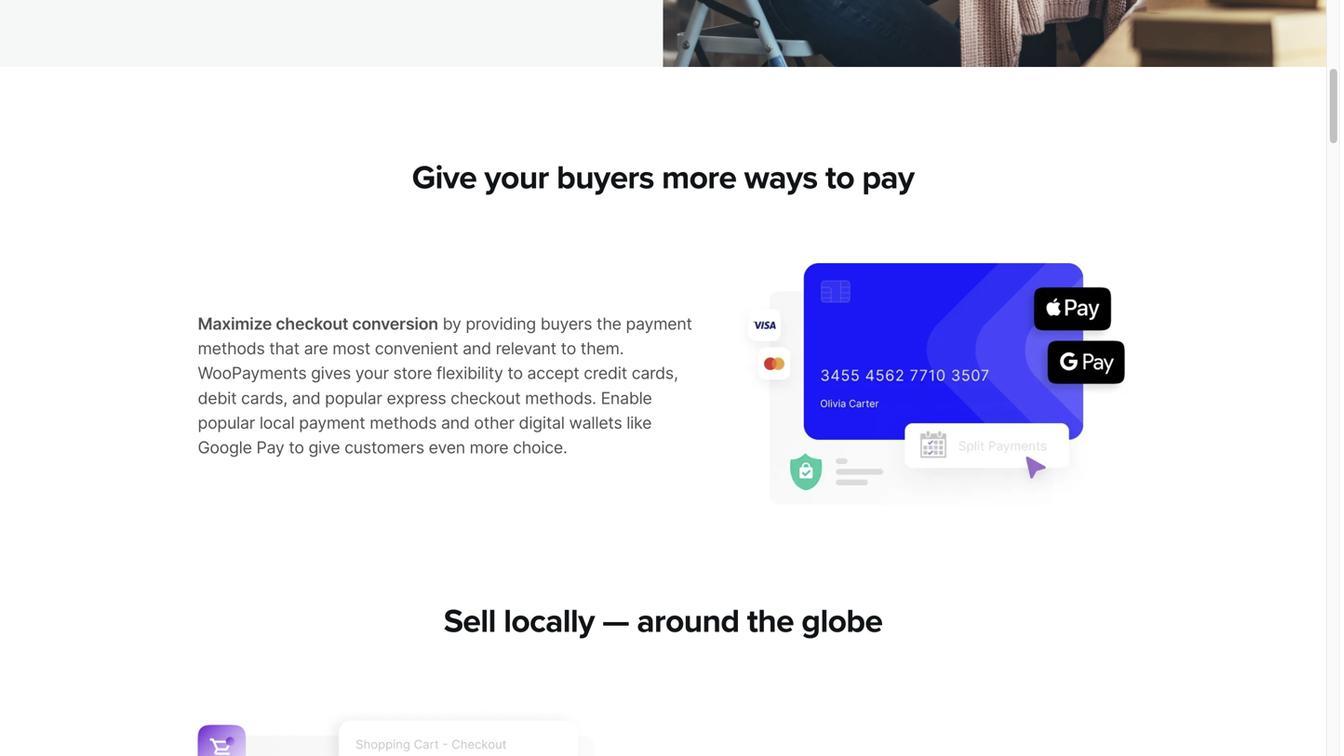 Task type: vqa. For each thing, say whether or not it's contained in the screenshot.
the external link Image
no



Task type: locate. For each thing, give the bounding box(es) containing it.
to up accept
[[561, 339, 576, 359]]

0 horizontal spatial the
[[597, 314, 621, 334]]

0 horizontal spatial cards,
[[241, 388, 288, 408]]

more left ways
[[662, 158, 736, 198]]

1 vertical spatial cards,
[[241, 388, 288, 408]]

credit
[[584, 364, 627, 384]]

your down the most
[[355, 364, 389, 384]]

sell locally — around the globe
[[444, 602, 882, 642]]

the up them.
[[597, 314, 621, 334]]

0 vertical spatial and
[[463, 339, 491, 359]]

payment
[[626, 314, 692, 334], [299, 413, 365, 433]]

1 horizontal spatial payment
[[626, 314, 692, 334]]

buyers for your
[[556, 158, 654, 198]]

cards, down woopayments
[[241, 388, 288, 408]]

popular up google in the left bottom of the page
[[198, 413, 255, 433]]

0 horizontal spatial checkout
[[276, 314, 348, 334]]

the left globe
[[747, 602, 794, 642]]

checkout
[[276, 314, 348, 334], [451, 388, 521, 408]]

popular down gives at the left of page
[[325, 388, 382, 408]]

are
[[304, 339, 328, 359]]

more
[[662, 158, 736, 198], [470, 438, 508, 458]]

conversion
[[352, 314, 438, 334]]

1 vertical spatial your
[[355, 364, 389, 384]]

0 horizontal spatial popular
[[198, 413, 255, 433]]

popular
[[325, 388, 382, 408], [198, 413, 255, 433]]

0 vertical spatial cards,
[[632, 364, 678, 384]]

store
[[393, 364, 432, 384]]

locally
[[504, 602, 594, 642]]

even
[[429, 438, 465, 458]]

0 vertical spatial popular
[[325, 388, 382, 408]]

1 vertical spatial popular
[[198, 413, 255, 433]]

choice.
[[513, 438, 567, 458]]

0 vertical spatial the
[[597, 314, 621, 334]]

0 horizontal spatial your
[[355, 364, 389, 384]]

0 vertical spatial buyers
[[556, 158, 654, 198]]

other
[[474, 413, 514, 433]]

and up even
[[441, 413, 470, 433]]

checkout up other
[[451, 388, 521, 408]]

0 vertical spatial payment
[[626, 314, 692, 334]]

cards, up enable
[[632, 364, 678, 384]]

ways
[[744, 158, 818, 198]]

and up flexibility
[[463, 339, 491, 359]]

more down other
[[470, 438, 508, 458]]

like
[[626, 413, 652, 433]]

1 vertical spatial the
[[747, 602, 794, 642]]

buyers
[[556, 158, 654, 198], [540, 314, 592, 334]]

1 vertical spatial methods
[[370, 413, 437, 433]]

methods down maximize
[[198, 339, 265, 359]]

and
[[463, 339, 491, 359], [292, 388, 320, 408], [441, 413, 470, 433]]

relevant
[[496, 339, 556, 359]]

payment up give
[[299, 413, 365, 433]]

give
[[308, 438, 340, 458]]

the
[[597, 314, 621, 334], [747, 602, 794, 642]]

maximize checkout conversion
[[198, 314, 438, 334]]

checkout up the are
[[276, 314, 348, 334]]

customers
[[344, 438, 424, 458]]

1 vertical spatial checkout
[[451, 388, 521, 408]]

to down relevant
[[507, 364, 523, 384]]

methods
[[198, 339, 265, 359], [370, 413, 437, 433]]

to left pay
[[825, 158, 854, 198]]

1 horizontal spatial more
[[662, 158, 736, 198]]

0 horizontal spatial payment
[[299, 413, 365, 433]]

most
[[332, 339, 370, 359]]

0 vertical spatial your
[[484, 158, 549, 198]]

the inside by providing buyers the payment methods that are most convenient and relevant to them. woopayments gives your store flexibility to accept credit cards, debit cards, and popular express checkout methods. enable popular local payment methods and other digital wallets like google pay to give customers even more choice.
[[597, 314, 621, 334]]

globe
[[801, 602, 882, 642]]

flexibility
[[436, 364, 503, 384]]

methods down express
[[370, 413, 437, 433]]

by providing buyers the payment methods that are most convenient and relevant to them. woopayments gives your store flexibility to accept credit cards, debit cards, and popular express checkout methods. enable popular local payment methods and other digital wallets like google pay to give customers even more choice.
[[198, 314, 692, 458]]

that
[[269, 339, 300, 359]]

to
[[825, 158, 854, 198], [561, 339, 576, 359], [507, 364, 523, 384], [289, 438, 304, 458]]

1 horizontal spatial popular
[[325, 388, 382, 408]]

1 vertical spatial more
[[470, 438, 508, 458]]

your right give
[[484, 158, 549, 198]]

maximize
[[198, 314, 272, 334]]

0 vertical spatial checkout
[[276, 314, 348, 334]]

them.
[[580, 339, 624, 359]]

0 horizontal spatial methods
[[198, 339, 265, 359]]

your
[[484, 158, 549, 198], [355, 364, 389, 384]]

payment up credit
[[626, 314, 692, 334]]

1 horizontal spatial checkout
[[451, 388, 521, 408]]

1 vertical spatial buyers
[[540, 314, 592, 334]]

cards,
[[632, 364, 678, 384], [241, 388, 288, 408]]

around
[[637, 602, 739, 642]]

buyers inside by providing buyers the payment methods that are most convenient and relevant to them. woopayments gives your store flexibility to accept credit cards, debit cards, and popular express checkout methods. enable popular local payment methods and other digital wallets like google pay to give customers even more choice.
[[540, 314, 592, 334]]

sell
[[444, 602, 496, 642]]

0 horizontal spatial more
[[470, 438, 508, 458]]

more inside by providing buyers the payment methods that are most convenient and relevant to them. woopayments gives your store flexibility to accept credit cards, debit cards, and popular express checkout methods. enable popular local payment methods and other digital wallets like google pay to give customers even more choice.
[[470, 438, 508, 458]]

and down gives at the left of page
[[292, 388, 320, 408]]

methods.
[[525, 388, 596, 408]]

give your buyers more ways to pay
[[412, 158, 914, 198]]



Task type: describe. For each thing, give the bounding box(es) containing it.
convenient
[[375, 339, 458, 359]]

accept
[[527, 364, 579, 384]]

debit
[[198, 388, 237, 408]]

wallets
[[569, 413, 622, 433]]

by
[[443, 314, 461, 334]]

give
[[412, 158, 477, 198]]

your inside by providing buyers the payment methods that are most convenient and relevant to them. woopayments gives your store flexibility to accept credit cards, debit cards, and popular express checkout methods. enable popular local payment methods and other digital wallets like google pay to give customers even more choice.
[[355, 364, 389, 384]]

digital
[[519, 413, 565, 433]]

1 vertical spatial and
[[292, 388, 320, 408]]

woopayments
[[198, 364, 307, 384]]

pay
[[862, 158, 914, 198]]

google
[[198, 438, 252, 458]]

local
[[259, 413, 295, 433]]

checkout inside by providing buyers the payment methods that are most convenient and relevant to them. woopayments gives your store flexibility to accept credit cards, debit cards, and popular express checkout methods. enable popular local payment methods and other digital wallets like google pay to give customers even more choice.
[[451, 388, 521, 408]]

1 horizontal spatial the
[[747, 602, 794, 642]]

—
[[602, 602, 629, 642]]

1 vertical spatial payment
[[299, 413, 365, 433]]

buyers for providing
[[540, 314, 592, 334]]

express
[[387, 388, 446, 408]]

to right pay
[[289, 438, 304, 458]]

0 vertical spatial methods
[[198, 339, 265, 359]]

0 vertical spatial more
[[662, 158, 736, 198]]

providing
[[466, 314, 536, 334]]

1 horizontal spatial cards,
[[632, 364, 678, 384]]

2 vertical spatial and
[[441, 413, 470, 433]]

1 horizontal spatial methods
[[370, 413, 437, 433]]

1 horizontal spatial your
[[484, 158, 549, 198]]

pay
[[256, 438, 284, 458]]

gives
[[311, 364, 351, 384]]

enable
[[601, 388, 652, 408]]



